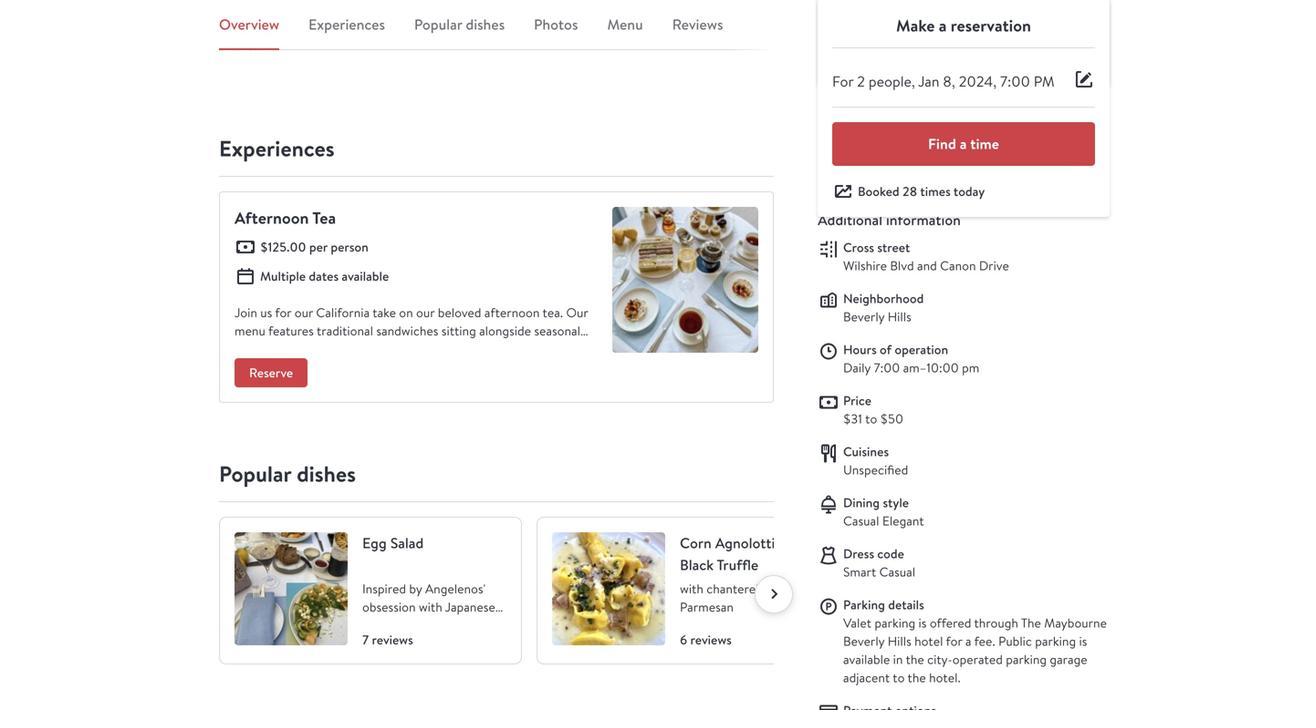 Task type: describe. For each thing, give the bounding box(es) containing it.
price $31 to $50
[[843, 392, 903, 427]]

and down breakfast,
[[732, 13, 755, 32]]

tab list containing overview
[[219, 14, 774, 50]]

7
[[362, 632, 369, 649]]

a for time
[[960, 134, 967, 154]]

cuisines unspecified
[[843, 443, 908, 479]]

canon inside the 'cross street wilshire blvd and canon drive'
[[940, 257, 976, 274]]

to inside parking details valet parking is offered through the maybourne beverly hills hotel for a fee. public parking is available in the city-operated parking garage adjacent to the hotel.
[[893, 670, 905, 687]]

find a time button
[[832, 122, 1095, 166]]

californian
[[547, 0, 616, 10]]

dining areas
[[818, 101, 896, 120]]

neighborhood beverly hills
[[843, 290, 924, 325]]

multiple dates available
[[260, 268, 389, 285]]

cross
[[843, 239, 874, 256]]

pm
[[1034, 71, 1055, 91]]

black
[[680, 556, 714, 575]]

7:00 inside hours of operation daily 7:00 am–10:00 pm
[[874, 359, 900, 376]]

7:00 inside the for 2 people, jan 8, 2024, 7:00 pm button
[[1000, 71, 1030, 91]]

for 2 people, jan 8, 2024, 7:00 pm
[[832, 71, 1055, 91]]

1 horizontal spatial in
[[496, 0, 507, 10]]

parmesan
[[680, 599, 734, 616]]

225 n canon dr,  beverly hills, ca 90210 link
[[829, 0, 1099, 85]]

public
[[998, 633, 1032, 650]]

find a time
[[928, 134, 999, 154]]

225
[[858, 51, 879, 68]]

reviews for egg salad
[[372, 632, 413, 649]]

0 horizontal spatial in
[[356, 0, 367, 10]]

maybourne
[[1044, 615, 1107, 632]]

afternoon tea photo image
[[612, 207, 758, 353]]

street
[[877, 239, 910, 256]]

breakfast,
[[707, 0, 769, 10]]

indoor
[[832, 135, 869, 152]]

truffle
[[717, 556, 759, 575]]

225 n canon dr,  beverly hills, ca 90210
[[858, 51, 1085, 68]]

rooted
[[450, 0, 493, 10]]

agnolotti
[[715, 534, 775, 553]]

hours of operation daily 7:00 am–10:00 pm
[[843, 341, 979, 376]]

and inside the 'cross street wilshire blvd and canon drive'
[[917, 257, 937, 274]]

egg salad image
[[235, 533, 348, 646]]

and left "rooted"
[[424, 0, 446, 10]]

afternoon
[[235, 207, 309, 229]]

terrace inside the terrace is bathed in sunlight and rooted in fresh californian flavors. here, breakfast, lunch and dinner menus celebrate the very freshest and finest produce - from sea and shore.
[[245, 0, 292, 10]]

0 horizontal spatial available
[[342, 268, 389, 285]]

8,
[[943, 71, 955, 91]]

room for private dinning room
[[921, 171, 954, 189]]

pm
[[962, 359, 979, 376]]

casual inside dining style casual elegant
[[843, 513, 879, 530]]

make a reservation
[[896, 14, 1031, 37]]

operation
[[895, 341, 948, 359]]

times
[[920, 183, 951, 200]]

dress
[[843, 546, 874, 563]]

offered
[[930, 615, 971, 632]]

dining for areas
[[818, 101, 859, 120]]

elegant
[[882, 513, 924, 530]]

2 vertical spatial parking
[[1006, 651, 1047, 668]]

afternoon tea
[[235, 207, 336, 229]]

for 2 people, jan 8, 2024, 7:00 pm button
[[818, 63, 1110, 107]]

popular dishes inside tab list
[[414, 15, 505, 34]]

hills,
[[998, 51, 1026, 68]]

adjacent
[[843, 670, 890, 687]]

people,
[[869, 71, 915, 91]]

7 reviews
[[362, 632, 413, 649]]

$125.00
[[260, 239, 306, 256]]

casual inside 'dress code smart casual'
[[879, 564, 915, 581]]

hotel.
[[929, 670, 961, 687]]

blvd
[[890, 257, 914, 274]]

multiple
[[260, 268, 306, 285]]

the inside the terrace is bathed in sunlight and rooted in fresh californian flavors. here, breakfast, lunch and dinner menus celebrate the very freshest and finest produce - from sea and shore.
[[219, 0, 242, 10]]

of
[[880, 341, 892, 359]]

n
[[882, 51, 892, 68]]

private dinning room button
[[818, 166, 968, 195]]

information
[[886, 210, 961, 230]]

a for reservation
[[939, 14, 947, 37]]

dinning
[[874, 171, 918, 189]]

menu
[[607, 15, 643, 34]]

28
[[902, 183, 917, 200]]

details
[[888, 597, 924, 614]]

unspecified
[[843, 462, 908, 479]]

parking
[[843, 597, 885, 614]]

fresh
[[511, 0, 543, 10]]

menus
[[327, 13, 368, 32]]

1 horizontal spatial is
[[918, 615, 927, 632]]

hills inside parking details valet parking is offered through the maybourne beverly hills hotel for a fee. public parking is available in the city-operated parking garage adjacent to the hotel.
[[888, 633, 911, 650]]

experiences inside tab list
[[308, 15, 385, 34]]

1 horizontal spatial with
[[778, 534, 806, 553]]

and right lunch
[[257, 13, 279, 32]]

jan
[[918, 71, 939, 91]]

dinner
[[283, 13, 323, 32]]

$50
[[880, 411, 903, 427]]

corn
[[680, 534, 712, 553]]

reviews for corn agnolotti with black truffle
[[690, 632, 732, 649]]

through
[[974, 615, 1018, 632]]

the inside the terrace is bathed in sunlight and rooted in fresh californian flavors. here, breakfast, lunch and dinner menus celebrate the very freshest and finest produce - from sea and shore.
[[434, 13, 455, 32]]



Task type: locate. For each thing, give the bounding box(es) containing it.
the left hotel.
[[908, 670, 926, 687]]

available
[[342, 268, 389, 285], [843, 651, 890, 668]]

1 reviews from the left
[[372, 632, 413, 649]]

google map for the terrace at the maybourne beverly hills image
[[832, 0, 1095, 46]]

casual up the dress
[[843, 513, 879, 530]]

finest
[[570, 13, 606, 32]]

to inside price $31 to $50
[[865, 411, 877, 427]]

$125.00 per person
[[260, 239, 368, 256]]

0 vertical spatial dining
[[818, 101, 859, 120]]

0 vertical spatial available
[[342, 268, 389, 285]]

canon inside 225 n canon dr,  beverly hills, ca 90210 link
[[895, 51, 931, 68]]

dining left style at right bottom
[[843, 494, 880, 512]]

make
[[896, 14, 935, 37]]

for
[[946, 633, 962, 650]]

0 vertical spatial canon
[[895, 51, 931, 68]]

1 vertical spatial canon
[[940, 257, 976, 274]]

1 horizontal spatial 7:00
[[1000, 71, 1030, 91]]

1 vertical spatial experiences
[[219, 134, 335, 164]]

hotel
[[914, 633, 943, 650]]

canon left drive
[[940, 257, 976, 274]]

2024,
[[959, 71, 997, 91]]

1 horizontal spatial popular
[[414, 15, 462, 34]]

reviews right 6
[[690, 632, 732, 649]]

2 vertical spatial a
[[965, 633, 971, 650]]

parking
[[875, 615, 915, 632], [1035, 633, 1076, 650], [1006, 651, 1047, 668]]

room
[[911, 135, 944, 152], [921, 171, 954, 189]]

0 vertical spatial terrace
[[245, 0, 292, 10]]

sunlight
[[370, 0, 420, 10]]

chives
[[777, 581, 811, 598]]

0 horizontal spatial popular
[[219, 459, 291, 490]]

1 vertical spatial beverly
[[843, 308, 885, 325]]

sea
[[708, 13, 729, 32]]

tea
[[312, 207, 336, 229]]

terrace right find
[[977, 135, 1018, 152]]

in inside parking details valet parking is offered through the maybourne beverly hills hotel for a fee. public parking is available in the city-operated parking garage adjacent to the hotel.
[[893, 651, 903, 668]]

1 vertical spatial popular dishes
[[219, 459, 356, 490]]

1 horizontal spatial reviews
[[690, 632, 732, 649]]

2 vertical spatial beverly
[[843, 633, 885, 650]]

smart
[[843, 564, 876, 581]]

is inside the terrace is bathed in sunlight and rooted in fresh californian flavors. here, breakfast, lunch and dinner menus celebrate the very freshest and finest produce - from sea and shore.
[[296, 0, 305, 10]]

hills left hotel at the bottom
[[888, 633, 911, 650]]

1 horizontal spatial terrace
[[977, 135, 1018, 152]]

the inside parking details valet parking is offered through the maybourne beverly hills hotel for a fee. public parking is available in the city-operated parking garage adjacent to the hotel.
[[1021, 615, 1041, 632]]

flavors.
[[619, 0, 665, 10]]

areas
[[863, 101, 896, 120]]

a inside button
[[960, 134, 967, 154]]

valet
[[843, 615, 871, 632]]

private dinning room
[[832, 171, 954, 189]]

terrace up overview
[[245, 0, 292, 10]]

and right blvd
[[917, 257, 937, 274]]

is up hotel at the bottom
[[918, 615, 927, 632]]

1 vertical spatial a
[[960, 134, 967, 154]]

reservation
[[951, 14, 1031, 37]]

garage
[[1050, 651, 1087, 668]]

operated
[[952, 651, 1003, 668]]

2
[[857, 71, 865, 91]]

beverly inside parking details valet parking is offered through the maybourne beverly hills hotel for a fee. public parking is available in the city-operated parking garage adjacent to the hotel.
[[843, 633, 885, 650]]

2 horizontal spatial in
[[893, 651, 903, 668]]

indoor dining room button
[[818, 129, 959, 158]]

the up lunch
[[219, 0, 242, 10]]

1 vertical spatial dining
[[872, 135, 908, 152]]

salad
[[390, 534, 424, 553]]

1 horizontal spatial to
[[893, 670, 905, 687]]

1 horizontal spatial available
[[843, 651, 890, 668]]

reviews
[[372, 632, 413, 649], [690, 632, 732, 649]]

1 horizontal spatial the
[[1021, 615, 1041, 632]]

to right $31
[[865, 411, 877, 427]]

produce
[[609, 13, 662, 32]]

2 vertical spatial dining
[[843, 494, 880, 512]]

0 horizontal spatial dishes
[[297, 459, 356, 490]]

experiences
[[308, 15, 385, 34], [219, 134, 335, 164]]

0 horizontal spatial the
[[219, 0, 242, 10]]

2 hills from the top
[[888, 633, 911, 650]]

from
[[674, 13, 705, 32]]

0 vertical spatial to
[[865, 411, 877, 427]]

1 vertical spatial 7:00
[[874, 359, 900, 376]]

-
[[665, 13, 671, 32]]

am–10:00
[[903, 359, 959, 376]]

popular
[[414, 15, 462, 34], [219, 459, 291, 490]]

hills
[[888, 308, 911, 325], [888, 633, 911, 650]]

reviews
[[672, 15, 723, 34]]

for
[[832, 71, 853, 91]]

and down californian
[[544, 13, 567, 32]]

in up menus
[[356, 0, 367, 10]]

today
[[953, 183, 985, 200]]

price
[[843, 392, 871, 410]]

experiences up afternoon
[[219, 134, 335, 164]]

bathed
[[308, 0, 352, 10]]

0 vertical spatial a
[[939, 14, 947, 37]]

7:00 down the of
[[874, 359, 900, 376]]

cross street wilshire blvd and canon drive
[[843, 239, 1009, 274]]

ca
[[1029, 51, 1047, 68]]

is
[[296, 0, 305, 10], [918, 615, 927, 632], [1079, 633, 1087, 650]]

chanterelles
[[707, 581, 774, 598]]

beverly down valet
[[843, 633, 885, 650]]

dining for style
[[843, 494, 880, 512]]

experiences down bathed
[[308, 15, 385, 34]]

2 reviews from the left
[[690, 632, 732, 649]]

1 horizontal spatial canon
[[940, 257, 976, 274]]

code
[[877, 546, 904, 563]]

casual down code
[[879, 564, 915, 581]]

6 reviews
[[680, 632, 732, 649]]

terrace inside "button"
[[977, 135, 1018, 152]]

0 horizontal spatial popular dishes
[[219, 459, 356, 490]]

canon
[[895, 51, 931, 68], [940, 257, 976, 274]]

1 horizontal spatial dishes
[[466, 15, 505, 34]]

available down person
[[342, 268, 389, 285]]

0 vertical spatial room
[[911, 135, 944, 152]]

person
[[331, 239, 368, 256]]

the up public
[[1021, 615, 1041, 632]]

1 horizontal spatial popular dishes
[[414, 15, 505, 34]]

0 vertical spatial the
[[434, 13, 455, 32]]

the left very
[[434, 13, 455, 32]]

popular dishes
[[414, 15, 505, 34], [219, 459, 356, 490]]

1 vertical spatial casual
[[879, 564, 915, 581]]

available inside parking details valet parking is offered through the maybourne beverly hills hotel for a fee. public parking is available in the city-operated parking garage adjacent to the hotel.
[[843, 651, 890, 668]]

beverly up 2024,
[[954, 51, 995, 68]]

freshest
[[489, 13, 541, 32]]

a right make
[[939, 14, 947, 37]]

dining inside dining style casual elegant
[[843, 494, 880, 512]]

0 vertical spatial popular
[[414, 15, 462, 34]]

a right find
[[960, 134, 967, 154]]

beverly inside neighborhood beverly hills
[[843, 308, 885, 325]]

0 vertical spatial the
[[219, 0, 242, 10]]

6
[[680, 632, 687, 649]]

parking down details
[[875, 615, 915, 632]]

city-
[[927, 651, 952, 668]]

dishes inside tab list
[[466, 15, 505, 34]]

dr,
[[934, 51, 951, 68]]

very
[[459, 13, 486, 32]]

photos
[[534, 15, 578, 34]]

1 vertical spatial is
[[918, 615, 927, 632]]

0 vertical spatial hills
[[888, 308, 911, 325]]

1 vertical spatial room
[[921, 171, 954, 189]]

7:00 down "hills,"
[[1000, 71, 1030, 91]]

corn agnolotti with black truffle image
[[552, 533, 665, 646]]

2 horizontal spatial is
[[1079, 633, 1087, 650]]

shore.
[[219, 35, 258, 54]]

terrace button
[[962, 129, 1032, 158]]

egg
[[362, 534, 387, 553]]

a inside parking details valet parking is offered through the maybourne beverly hills hotel for a fee. public parking is available in the city-operated parking garage adjacent to the hotel.
[[965, 633, 971, 650]]

is down the maybourne
[[1079, 633, 1087, 650]]

hills inside neighborhood beverly hills
[[888, 308, 911, 325]]

per
[[309, 239, 328, 256]]

1 hills from the top
[[888, 308, 911, 325]]

room inside "button"
[[921, 171, 954, 189]]

is up dinner
[[296, 0, 305, 10]]

1 vertical spatial to
[[893, 670, 905, 687]]

available up adjacent
[[843, 651, 890, 668]]

0 horizontal spatial 7:00
[[874, 359, 900, 376]]

dining down areas
[[872, 135, 908, 152]]

0 vertical spatial 7:00
[[1000, 71, 1030, 91]]

booked 28 times today
[[858, 183, 985, 200]]

0 vertical spatial with
[[778, 534, 806, 553]]

dress code smart casual
[[843, 546, 915, 581]]

0 vertical spatial popular dishes
[[414, 15, 505, 34]]

0 vertical spatial casual
[[843, 513, 879, 530]]

90210
[[1050, 51, 1085, 68]]

1 vertical spatial the
[[906, 651, 924, 668]]

canon right n in the right top of the page
[[895, 51, 931, 68]]

egg salad
[[362, 534, 424, 553]]

reserve button
[[235, 359, 308, 388]]

1 vertical spatial available
[[843, 651, 890, 668]]

to right adjacent
[[893, 670, 905, 687]]

the down hotel at the bottom
[[906, 651, 924, 668]]

dining down for
[[818, 101, 859, 120]]

parking up garage
[[1035, 633, 1076, 650]]

0 horizontal spatial reviews
[[372, 632, 413, 649]]

and
[[424, 0, 446, 10], [257, 13, 279, 32], [544, 13, 567, 32], [732, 13, 755, 32], [917, 257, 937, 274]]

the terrace is bathed in sunlight and rooted in fresh californian flavors. here, breakfast, lunch and dinner menus celebrate the very freshest and finest produce - from sea and shore.
[[219, 0, 769, 54]]

0 vertical spatial is
[[296, 0, 305, 10]]

1 vertical spatial popular
[[219, 459, 291, 490]]

with up parmesan
[[680, 581, 703, 598]]

beverly
[[954, 51, 995, 68], [843, 308, 885, 325], [843, 633, 885, 650]]

indoor dining room
[[832, 135, 944, 152]]

with up chives in the bottom right of the page
[[778, 534, 806, 553]]

1 vertical spatial dishes
[[297, 459, 356, 490]]

the
[[219, 0, 242, 10], [1021, 615, 1041, 632]]

tab list
[[219, 14, 774, 50]]

1 vertical spatial parking
[[1035, 633, 1076, 650]]

0 vertical spatial dishes
[[466, 15, 505, 34]]

reviews right 7
[[372, 632, 413, 649]]

beverly inside 225 n canon dr,  beverly hills, ca 90210 link
[[954, 51, 995, 68]]

a
[[939, 14, 947, 37], [960, 134, 967, 154], [965, 633, 971, 650]]

0 horizontal spatial terrace
[[245, 0, 292, 10]]

cuisines
[[843, 443, 889, 461]]

1 vertical spatial with
[[680, 581, 703, 598]]

2 vertical spatial is
[[1079, 633, 1087, 650]]

parking details valet parking is offered through the maybourne beverly hills hotel for a fee. public parking is available in the city-operated parking garage adjacent to the hotel.
[[843, 597, 1107, 687]]

celebrate
[[371, 13, 431, 32]]

2 vertical spatial the
[[908, 670, 926, 687]]

1 vertical spatial hills
[[888, 633, 911, 650]]

casual
[[843, 513, 879, 530], [879, 564, 915, 581]]

0 vertical spatial parking
[[875, 615, 915, 632]]

overview
[[219, 15, 279, 34]]

1 vertical spatial terrace
[[977, 135, 1018, 152]]

0 horizontal spatial with
[[680, 581, 703, 598]]

room inside button
[[911, 135, 944, 152]]

drive
[[979, 257, 1009, 274]]

here,
[[668, 0, 704, 10]]

room for indoor dining room
[[911, 135, 944, 152]]

0 horizontal spatial to
[[865, 411, 877, 427]]

reserve
[[249, 365, 293, 382]]

parking down public
[[1006, 651, 1047, 668]]

hours
[[843, 341, 877, 359]]

dining inside button
[[872, 135, 908, 152]]

0 vertical spatial beverly
[[954, 51, 995, 68]]

1 vertical spatial the
[[1021, 615, 1041, 632]]

0 horizontal spatial canon
[[895, 51, 931, 68]]

hills down neighborhood
[[888, 308, 911, 325]]

in up freshest
[[496, 0, 507, 10]]

in left city-
[[893, 651, 903, 668]]

0 vertical spatial experiences
[[308, 15, 385, 34]]

style
[[883, 494, 909, 512]]

beverly down neighborhood
[[843, 308, 885, 325]]

0 horizontal spatial is
[[296, 0, 305, 10]]

a right for
[[965, 633, 971, 650]]



Task type: vqa. For each thing, say whether or not it's contained in the screenshot.
the 4.5 stars image
no



